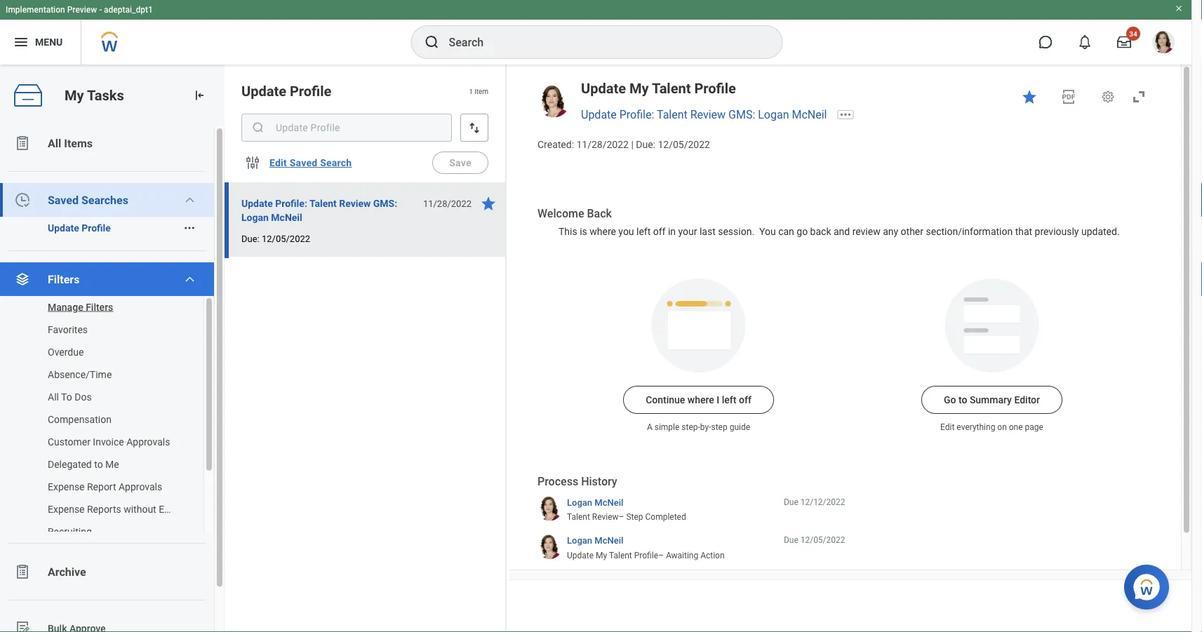 Task type: describe. For each thing, give the bounding box(es) containing it.
update my talent profile
[[581, 80, 736, 96]]

one
[[1009, 423, 1023, 432]]

expense reports without exceptions button
[[0, 498, 207, 521]]

notifications large image
[[1078, 35, 1092, 49]]

absence/time button
[[0, 363, 189, 386]]

review inside button
[[339, 198, 371, 209]]

back
[[810, 226, 831, 238]]

go
[[944, 394, 956, 406]]

edit everything on one page
[[940, 423, 1043, 432]]

expense for expense report approvals
[[48, 481, 85, 493]]

awaiting
[[666, 551, 698, 560]]

everything
[[957, 423, 995, 432]]

due: 12/05/2022
[[241, 233, 310, 244]]

me
[[105, 459, 119, 470]]

all for all to dos
[[48, 391, 59, 403]]

0 horizontal spatial my
[[65, 87, 84, 104]]

process history region
[[538, 475, 845, 566]]

1 horizontal spatial 12/05/2022
[[658, 139, 710, 150]]

update my talent profile – awaiting action
[[567, 551, 725, 560]]

update down search workday search box
[[581, 80, 626, 96]]

without
[[124, 503, 156, 515]]

is
[[580, 226, 587, 238]]

11/28/2022 inside item list element
[[423, 198, 472, 209]]

update profile: talent review gms: logan mcneil inside button
[[241, 198, 397, 223]]

due 12/12/2022
[[784, 497, 845, 507]]

0 vertical spatial review
[[690, 108, 726, 121]]

action
[[700, 551, 725, 560]]

left inside button
[[722, 394, 736, 406]]

chevron down image for saved searches
[[184, 194, 195, 206]]

-
[[99, 5, 102, 15]]

talent down talent review – step completed
[[609, 551, 632, 560]]

other
[[901, 226, 923, 238]]

delegated to me button
[[0, 453, 189, 476]]

list containing all items
[[0, 126, 225, 632]]

1 horizontal spatial update profile: talent review gms: logan mcneil
[[581, 108, 827, 121]]

talent review – step completed
[[567, 512, 686, 522]]

0 vertical spatial gms:
[[728, 108, 755, 121]]

your
[[678, 226, 697, 238]]

saved searches button
[[0, 183, 214, 217]]

overdue
[[48, 346, 84, 358]]

section/information
[[926, 226, 1013, 238]]

34 button
[[1109, 27, 1140, 58]]

where inside welcome back this is where you left off in your last session.  you can go back and review any other section/information that previously updated.
[[590, 226, 616, 238]]

created:
[[538, 139, 574, 150]]

step
[[626, 512, 643, 522]]

all to dos button
[[0, 386, 189, 408]]

1
[[469, 87, 473, 95]]

0 horizontal spatial search image
[[251, 121, 265, 135]]

clock check image
[[14, 192, 31, 208]]

perspective image
[[14, 271, 31, 288]]

last
[[700, 226, 716, 238]]

absence/time
[[48, 369, 112, 380]]

search
[[320, 157, 352, 169]]

step-
[[682, 423, 700, 432]]

expense reports without exceptions
[[48, 503, 207, 515]]

clipboard image
[[14, 135, 31, 152]]

talent down process history on the bottom of the page
[[567, 512, 590, 522]]

completed
[[645, 512, 686, 522]]

due: inside item list element
[[241, 233, 259, 244]]

continue
[[646, 394, 685, 406]]

to for summary
[[959, 394, 967, 406]]

manage filters button
[[0, 296, 189, 319]]

menu
[[35, 36, 63, 48]]

manage
[[48, 301, 83, 313]]

34
[[1129, 29, 1137, 38]]

to
[[61, 391, 72, 403]]

0 vertical spatial –
[[619, 512, 624, 522]]

12/05/2022 for due: 12/05/2022
[[262, 233, 310, 244]]

my tasks
[[65, 87, 124, 104]]

editor
[[1014, 394, 1040, 406]]

0 vertical spatial profile:
[[619, 108, 654, 121]]

item list element
[[225, 65, 507, 632]]

welcome
[[538, 207, 584, 220]]

chevron down image for filters
[[184, 274, 195, 285]]

adeptai_dpt1
[[104, 5, 153, 15]]

expense for expense reports without exceptions
[[48, 503, 85, 515]]

profile: inside button
[[275, 198, 307, 209]]

continue where i left off button
[[623, 386, 774, 414]]

gear image
[[1101, 90, 1115, 104]]

favorites button
[[0, 319, 189, 341]]

a
[[647, 423, 652, 432]]

my tasks element
[[0, 65, 225, 632]]

compensation button
[[0, 408, 189, 431]]

saved inside dropdown button
[[48, 193, 79, 207]]

fullscreen image
[[1130, 88, 1147, 105]]

all items
[[48, 136, 93, 150]]

edit for edit everything on one page
[[940, 423, 955, 432]]

a simple step-by-step guide
[[647, 423, 750, 432]]

compensation
[[48, 414, 111, 425]]

update right transformation import image at the left of page
[[241, 83, 286, 99]]

item
[[475, 87, 488, 95]]

1 horizontal spatial 11/28/2022
[[576, 139, 629, 150]]

on
[[997, 423, 1007, 432]]

|
[[631, 139, 634, 150]]

history
[[581, 475, 617, 489]]

delegated
[[48, 459, 92, 470]]

logan mcneil for review
[[567, 497, 623, 508]]

gms: inside update profile: talent review gms: logan mcneil button
[[373, 198, 397, 209]]

saved inside button
[[290, 157, 317, 169]]

edit saved search
[[269, 157, 352, 169]]

logan mcneil for my
[[567, 536, 623, 546]]

profile inside item list element
[[290, 83, 331, 99]]

favorites
[[48, 324, 88, 335]]

0 vertical spatial star image
[[1021, 88, 1038, 105]]



Task type: vqa. For each thing, say whether or not it's contained in the screenshot.
Benefits and Pay element
no



Task type: locate. For each thing, give the bounding box(es) containing it.
0 vertical spatial 12/05/2022
[[658, 139, 710, 150]]

review down the search
[[339, 198, 371, 209]]

logan mcneil button for my
[[567, 535, 623, 547]]

approvals up without
[[119, 481, 162, 493]]

mcneil inside button
[[271, 212, 302, 223]]

0 horizontal spatial left
[[636, 226, 651, 238]]

all left items
[[48, 136, 61, 150]]

where inside button
[[688, 394, 714, 406]]

profile: up due: 12/05/2022
[[275, 198, 307, 209]]

0 vertical spatial off
[[653, 226, 666, 238]]

12/05/2022 inside item list element
[[262, 233, 310, 244]]

0 horizontal spatial off
[[653, 226, 666, 238]]

12/05/2022
[[658, 139, 710, 150], [262, 233, 310, 244], [800, 536, 845, 545]]

0 horizontal spatial where
[[590, 226, 616, 238]]

1 item
[[469, 87, 488, 95]]

0 horizontal spatial update profile: talent review gms: logan mcneil
[[241, 198, 397, 223]]

review down update my talent profile in the top of the page
[[690, 108, 726, 121]]

go to summary editor
[[944, 394, 1040, 406]]

2 horizontal spatial 12/05/2022
[[800, 536, 845, 545]]

due:
[[636, 139, 655, 150], [241, 233, 259, 244]]

2 due from the top
[[784, 536, 798, 545]]

recruiting button
[[0, 521, 189, 543]]

go to summary editor button
[[921, 386, 1062, 414]]

0 horizontal spatial edit
[[269, 157, 287, 169]]

items
[[64, 136, 93, 150]]

1 vertical spatial off
[[739, 394, 751, 406]]

filters up manage
[[48, 273, 80, 286]]

12/05/2022 for due 12/05/2022
[[800, 536, 845, 545]]

0 horizontal spatial due:
[[241, 233, 259, 244]]

logan mcneil
[[567, 497, 623, 508], [567, 536, 623, 546]]

update up created: 11/28/2022 | due: 12/05/2022
[[581, 108, 617, 121]]

saved left the search
[[290, 157, 317, 169]]

my for update my talent profile
[[629, 80, 649, 96]]

update up due: 12/05/2022
[[241, 198, 273, 209]]

this
[[559, 226, 577, 238]]

left right i
[[722, 394, 736, 406]]

talent down edit saved search button
[[309, 198, 337, 209]]

2 logan mcneil from the top
[[567, 536, 623, 546]]

guide
[[730, 423, 750, 432]]

– left awaiting
[[658, 551, 664, 560]]

to inside button
[[959, 394, 967, 406]]

0 vertical spatial search image
[[423, 34, 440, 51]]

edit for edit saved search
[[269, 157, 287, 169]]

2 chevron down image from the top
[[184, 274, 195, 285]]

talent down update my talent profile in the top of the page
[[657, 108, 687, 121]]

update
[[581, 80, 626, 96], [241, 83, 286, 99], [581, 108, 617, 121], [241, 198, 273, 209], [48, 222, 79, 234], [567, 551, 594, 560]]

profile: up |
[[619, 108, 654, 121]]

exceptions
[[159, 503, 207, 515]]

1 horizontal spatial filters
[[86, 301, 113, 313]]

star image left view printable version (pdf) image
[[1021, 88, 1038, 105]]

customer invoice approvals button
[[0, 431, 189, 453]]

due left 12/12/2022
[[784, 497, 798, 507]]

0 vertical spatial approvals
[[126, 436, 170, 448]]

0 horizontal spatial gms:
[[373, 198, 397, 209]]

my left tasks
[[65, 87, 84, 104]]

2 vertical spatial 12/05/2022
[[800, 536, 845, 545]]

1 vertical spatial saved
[[48, 193, 79, 207]]

welcome back this is where you left off in your last session.  you can go back and review any other section/information that previously updated.
[[538, 207, 1120, 238]]

list inside my tasks element
[[0, 296, 214, 543]]

due down due 12/12/2022
[[784, 536, 798, 545]]

sort image
[[467, 121, 481, 135]]

0 horizontal spatial update profile
[[48, 222, 111, 234]]

1 all from the top
[[48, 136, 61, 150]]

1 horizontal spatial update profile
[[241, 83, 331, 99]]

– left 'step'
[[619, 512, 624, 522]]

12/05/2022 inside "process history" region
[[800, 536, 845, 545]]

manage filters
[[48, 301, 113, 313]]

my down talent review – step completed
[[596, 551, 607, 560]]

1 vertical spatial search image
[[251, 121, 265, 135]]

None text field
[[241, 114, 452, 142]]

all inside button
[[48, 391, 59, 403]]

edit
[[269, 157, 287, 169], [940, 423, 955, 432]]

my for update my talent profile – awaiting action
[[596, 551, 607, 560]]

edit inside button
[[269, 157, 287, 169]]

my inside "process history" region
[[596, 551, 607, 560]]

0 vertical spatial saved
[[290, 157, 317, 169]]

expense down delegated
[[48, 481, 85, 493]]

that previously
[[1015, 226, 1079, 238]]

filters inside button
[[86, 301, 113, 313]]

2 list from the top
[[0, 296, 214, 543]]

update profile: talent review gms: logan mcneil button
[[241, 195, 415, 226]]

1 list from the top
[[0, 126, 225, 632]]

process history
[[538, 475, 617, 489]]

update profile: talent review gms: logan mcneil down edit saved search button
[[241, 198, 397, 223]]

1 vertical spatial logan mcneil button
[[567, 535, 623, 547]]

talent inside update profile: talent review gms: logan mcneil
[[309, 198, 337, 209]]

tasks
[[87, 87, 124, 104]]

1 vertical spatial to
[[94, 459, 103, 470]]

Search Workday  search field
[[449, 27, 753, 58]]

logan
[[758, 108, 789, 121], [241, 212, 269, 223], [567, 497, 592, 508], [567, 536, 592, 546]]

1 vertical spatial left
[[722, 394, 736, 406]]

chevron down image down 'related actions' image on the top left of the page
[[184, 274, 195, 285]]

0 vertical spatial logan mcneil button
[[567, 497, 623, 509]]

11/28/2022 down save button
[[423, 198, 472, 209]]

search image
[[423, 34, 440, 51], [251, 121, 265, 135]]

logan mcneil button
[[567, 497, 623, 509], [567, 535, 623, 547]]

saved up update profile button
[[48, 193, 79, 207]]

0 vertical spatial logan mcneil
[[567, 497, 623, 508]]

where left i
[[688, 394, 714, 406]]

searches
[[81, 193, 128, 207]]

summary
[[970, 394, 1012, 406]]

review inside "process history" region
[[592, 512, 619, 522]]

1 horizontal spatial where
[[688, 394, 714, 406]]

2 expense from the top
[[48, 503, 85, 515]]

step
[[711, 423, 727, 432]]

1 chevron down image from the top
[[184, 194, 195, 206]]

menu banner
[[0, 0, 1191, 65]]

to for me
[[94, 459, 103, 470]]

all inside button
[[48, 136, 61, 150]]

1 horizontal spatial –
[[658, 551, 664, 560]]

1 vertical spatial –
[[658, 551, 664, 560]]

1 vertical spatial 12/05/2022
[[262, 233, 310, 244]]

1 vertical spatial due
[[784, 536, 798, 545]]

due: right |
[[636, 139, 655, 150]]

save button
[[432, 152, 488, 174]]

1 vertical spatial star image
[[480, 195, 497, 212]]

1 horizontal spatial due:
[[636, 139, 655, 150]]

0 horizontal spatial –
[[619, 512, 624, 522]]

list containing manage filters
[[0, 296, 214, 543]]

0 vertical spatial left
[[636, 226, 651, 238]]

12/05/2022 down update profile: talent review gms: logan mcneil "link"
[[658, 139, 710, 150]]

approvals
[[126, 436, 170, 448], [119, 481, 162, 493]]

0 horizontal spatial to
[[94, 459, 103, 470]]

to left me
[[94, 459, 103, 470]]

profile inside update profile button
[[82, 222, 111, 234]]

1 horizontal spatial review
[[592, 512, 619, 522]]

star image down save button
[[480, 195, 497, 212]]

update down talent review – step completed
[[567, 551, 594, 560]]

1 vertical spatial gms:
[[373, 198, 397, 209]]

chevron down image
[[184, 194, 195, 206], [184, 274, 195, 285]]

i
[[717, 394, 719, 406]]

1 vertical spatial review
[[339, 198, 371, 209]]

update profile: talent review gms: logan mcneil down update my talent profile in the top of the page
[[581, 108, 827, 121]]

1 vertical spatial filters
[[86, 301, 113, 313]]

profile inside "process history" region
[[634, 551, 658, 560]]

0 horizontal spatial profile:
[[275, 198, 307, 209]]

logan mcneil button for review
[[567, 497, 623, 509]]

12/05/2022 down update profile: talent review gms: logan mcneil button
[[262, 233, 310, 244]]

1 vertical spatial 11/28/2022
[[423, 198, 472, 209]]

1 logan mcneil from the top
[[567, 497, 623, 508]]

off left in
[[653, 226, 666, 238]]

1 horizontal spatial search image
[[423, 34, 440, 51]]

review left 'step'
[[592, 512, 619, 522]]

logan mcneil button down talent review – step completed
[[567, 535, 623, 547]]

profile logan mcneil image
[[1152, 31, 1175, 56]]

update profile: talent review gms: logan mcneil link
[[581, 108, 827, 121]]

edit right 'configure' icon
[[269, 157, 287, 169]]

approvals for expense report approvals
[[119, 481, 162, 493]]

delegated to me
[[48, 459, 119, 470]]

1 vertical spatial due:
[[241, 233, 259, 244]]

reports
[[87, 503, 121, 515]]

recruiting
[[48, 526, 92, 538]]

1 horizontal spatial star image
[[1021, 88, 1038, 105]]

process
[[538, 475, 578, 489]]

chevron down image up 'related actions' image on the top left of the page
[[184, 194, 195, 206]]

justify image
[[13, 34, 29, 51]]

0 horizontal spatial filters
[[48, 273, 80, 286]]

all left 'to'
[[48, 391, 59, 403]]

0 horizontal spatial saved
[[48, 193, 79, 207]]

update inside list
[[48, 222, 79, 234]]

1 horizontal spatial off
[[739, 394, 751, 406]]

due
[[784, 497, 798, 507], [784, 536, 798, 545]]

1 vertical spatial edit
[[940, 423, 955, 432]]

0 vertical spatial due:
[[636, 139, 655, 150]]

0 horizontal spatial 11/28/2022
[[423, 198, 472, 209]]

1 horizontal spatial edit
[[940, 423, 955, 432]]

left inside welcome back this is where you left off in your last session.  you can go back and review any other section/information that previously updated.
[[636, 226, 651, 238]]

preview
[[67, 5, 97, 15]]

and review
[[834, 226, 880, 238]]

1 horizontal spatial gms:
[[728, 108, 755, 121]]

1 vertical spatial profile:
[[275, 198, 307, 209]]

1 due from the top
[[784, 497, 798, 507]]

filters inside dropdown button
[[48, 273, 80, 286]]

update profile inside item list element
[[241, 83, 331, 99]]

logan mcneil down history
[[567, 497, 623, 508]]

0 vertical spatial filters
[[48, 273, 80, 286]]

logan mcneil button down history
[[567, 497, 623, 509]]

due for due 12/12/2022
[[784, 497, 798, 507]]

back
[[587, 207, 612, 220]]

session.
[[718, 226, 754, 238]]

clipboard image
[[14, 563, 31, 580]]

all
[[48, 136, 61, 150], [48, 391, 59, 403]]

1 vertical spatial where
[[688, 394, 714, 406]]

none text field inside item list element
[[241, 114, 452, 142]]

logan mcneil down talent review – step completed
[[567, 536, 623, 546]]

any
[[883, 226, 898, 238]]

dos
[[75, 391, 92, 403]]

0 vertical spatial 11/28/2022
[[576, 139, 629, 150]]

expense report approvals
[[48, 481, 162, 493]]

1 vertical spatial all
[[48, 391, 59, 403]]

updated.
[[1081, 226, 1120, 238]]

talent up update profile: talent review gms: logan mcneil "link"
[[652, 80, 691, 96]]

customer
[[48, 436, 90, 448]]

1 horizontal spatial profile:
[[619, 108, 654, 121]]

where
[[590, 226, 616, 238], [688, 394, 714, 406]]

0 vertical spatial to
[[959, 394, 967, 406]]

1 vertical spatial logan mcneil
[[567, 536, 623, 546]]

off inside button
[[739, 394, 751, 406]]

2 all from the top
[[48, 391, 59, 403]]

mcneil
[[792, 108, 827, 121], [271, 212, 302, 223], [595, 497, 623, 508], [595, 536, 623, 546]]

approvals right invoice on the left of the page
[[126, 436, 170, 448]]

list
[[0, 126, 225, 632], [0, 296, 214, 543]]

0 horizontal spatial review
[[339, 198, 371, 209]]

report
[[87, 481, 116, 493]]

left right you
[[636, 226, 651, 238]]

1 vertical spatial update profile
[[48, 222, 111, 234]]

12/05/2022 down 12/12/2022
[[800, 536, 845, 545]]

you
[[618, 226, 634, 238]]

1 logan mcneil button from the top
[[567, 497, 623, 509]]

due: right 'related actions' image on the top left of the page
[[241, 233, 259, 244]]

1 expense from the top
[[48, 481, 85, 493]]

related actions image
[[183, 222, 196, 234]]

created: 11/28/2022 | due: 12/05/2022
[[538, 139, 710, 150]]

review
[[690, 108, 726, 121], [339, 198, 371, 209], [592, 512, 619, 522]]

all for all items
[[48, 136, 61, 150]]

off
[[653, 226, 666, 238], [739, 394, 751, 406]]

edit saved search button
[[264, 149, 357, 177]]

profile
[[694, 80, 736, 96], [290, 83, 331, 99], [82, 222, 111, 234], [634, 551, 658, 560]]

2 horizontal spatial review
[[690, 108, 726, 121]]

1 vertical spatial chevron down image
[[184, 274, 195, 285]]

2 logan mcneil button from the top
[[567, 535, 623, 547]]

simple
[[655, 423, 680, 432]]

0 vertical spatial update profile
[[241, 83, 331, 99]]

0 vertical spatial all
[[48, 136, 61, 150]]

where down back
[[590, 226, 616, 238]]

off right i
[[739, 394, 751, 406]]

all items button
[[0, 126, 214, 160]]

2 vertical spatial review
[[592, 512, 619, 522]]

to inside button
[[94, 459, 103, 470]]

update inside "process history" region
[[567, 551, 594, 560]]

1 horizontal spatial to
[[959, 394, 967, 406]]

page
[[1025, 423, 1043, 432]]

1 vertical spatial approvals
[[119, 481, 162, 493]]

archive
[[48, 565, 86, 579]]

update inside update profile: talent review gms: logan mcneil
[[241, 198, 273, 209]]

update down saved searches
[[48, 222, 79, 234]]

star image inside item list element
[[480, 195, 497, 212]]

0 vertical spatial expense
[[48, 481, 85, 493]]

0 vertical spatial edit
[[269, 157, 287, 169]]

0 vertical spatial due
[[784, 497, 798, 507]]

star image
[[1021, 88, 1038, 105], [480, 195, 497, 212]]

0 vertical spatial update profile: talent review gms: logan mcneil
[[581, 108, 827, 121]]

filters up favorites button
[[86, 301, 113, 313]]

my up |
[[629, 80, 649, 96]]

update profile button
[[0, 217, 178, 239]]

2 horizontal spatial my
[[629, 80, 649, 96]]

0 horizontal spatial 12/05/2022
[[262, 233, 310, 244]]

transformation import image
[[192, 88, 206, 102]]

0 vertical spatial where
[[590, 226, 616, 238]]

archive button
[[0, 555, 214, 589]]

12/12/2022
[[800, 497, 845, 507]]

continue where i left off
[[646, 394, 751, 406]]

1 vertical spatial update profile: talent review gms: logan mcneil
[[241, 198, 397, 223]]

close environment banner image
[[1175, 4, 1183, 13]]

–
[[619, 512, 624, 522], [658, 551, 664, 560]]

filters button
[[0, 262, 214, 296]]

due 12/05/2022
[[784, 536, 845, 545]]

rename image
[[14, 620, 31, 632]]

in
[[668, 226, 676, 238]]

view printable version (pdf) image
[[1060, 88, 1077, 105]]

talent
[[652, 80, 691, 96], [657, 108, 687, 121], [309, 198, 337, 209], [567, 512, 590, 522], [609, 551, 632, 560]]

logan inside button
[[241, 212, 269, 223]]

employee's photo (logan mcneil) image
[[538, 85, 570, 117]]

expense report approvals button
[[0, 476, 189, 498]]

0 vertical spatial chevron down image
[[184, 194, 195, 206]]

all to dos
[[48, 391, 92, 403]]

approvals for customer invoice approvals
[[126, 436, 170, 448]]

off inside welcome back this is where you left off in your last session.  you can go back and review any other section/information that previously updated.
[[653, 226, 666, 238]]

11/28/2022 left |
[[576, 139, 629, 150]]

configure image
[[244, 154, 261, 171]]

implementation preview -   adeptai_dpt1
[[6, 5, 153, 15]]

1 vertical spatial expense
[[48, 503, 85, 515]]

1 horizontal spatial my
[[596, 551, 607, 560]]

customer invoice approvals
[[48, 436, 170, 448]]

1 horizontal spatial saved
[[290, 157, 317, 169]]

expense up recruiting
[[48, 503, 85, 515]]

save
[[449, 157, 471, 169]]

0 horizontal spatial star image
[[480, 195, 497, 212]]

update profile inside button
[[48, 222, 111, 234]]

to right go
[[959, 394, 967, 406]]

edit down go
[[940, 423, 955, 432]]

inbox large image
[[1117, 35, 1131, 49]]

due for due 12/05/2022
[[784, 536, 798, 545]]

update profile: talent review gms: logan mcneil
[[581, 108, 827, 121], [241, 198, 397, 223]]

1 horizontal spatial left
[[722, 394, 736, 406]]



